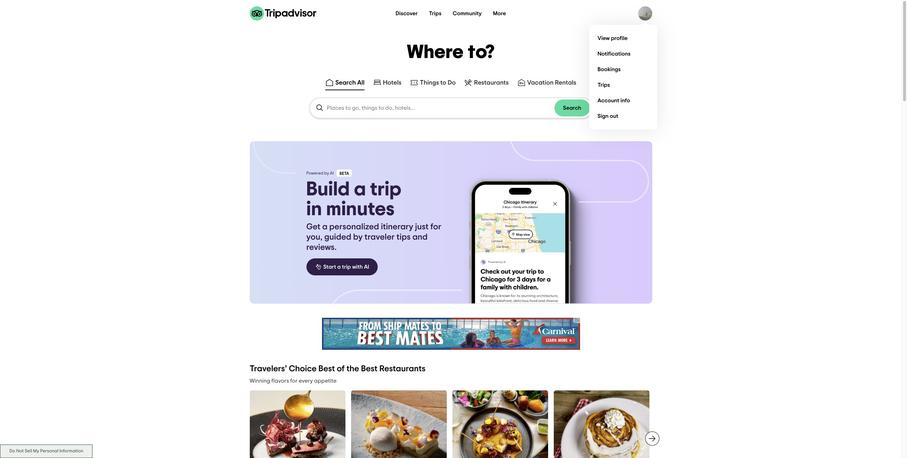 Task type: vqa. For each thing, say whether or not it's contained in the screenshot.
search within the button
yes



Task type: locate. For each thing, give the bounding box(es) containing it.
do right to
[[448, 80, 456, 86]]

hotels link
[[373, 78, 401, 87]]

0 horizontal spatial best
[[318, 365, 335, 373]]

personalized
[[329, 223, 379, 231]]

winning flavors for every appetite
[[250, 378, 337, 384]]

restaurants
[[474, 80, 509, 86], [379, 365, 425, 373]]

trips
[[429, 11, 441, 16], [598, 82, 610, 88]]

restaurants button
[[463, 77, 510, 90]]

Search search field
[[310, 98, 592, 118], [327, 105, 554, 111]]

1 horizontal spatial restaurants
[[474, 80, 509, 86]]

search search field containing search
[[310, 98, 592, 118]]

and
[[412, 233, 428, 242]]

0 vertical spatial a
[[354, 180, 366, 199]]

of
[[337, 365, 345, 373]]

flavors
[[271, 378, 289, 384]]

account info
[[598, 98, 630, 103]]

do not sell my personal information
[[9, 449, 83, 454]]

a right get
[[322, 223, 327, 231]]

search down rentals
[[563, 105, 581, 111]]

0 horizontal spatial do
[[9, 449, 15, 454]]

1 vertical spatial ai
[[364, 264, 369, 270]]

menu
[[589, 25, 657, 130]]

previous image
[[245, 435, 254, 443]]

0 horizontal spatial ai
[[330, 171, 334, 175]]

do not sell my personal information button
[[0, 445, 93, 458]]

advertisement region
[[322, 318, 580, 350]]

1 horizontal spatial trip
[[370, 180, 401, 199]]

for inside build a trip in minutes get a personalized itinerary just for you, guided by traveler tips and reviews.
[[430, 223, 441, 231]]

where to?
[[407, 43, 495, 62]]

0 vertical spatial trip
[[370, 180, 401, 199]]

things to do link
[[410, 78, 456, 87]]

1 vertical spatial restaurants
[[379, 365, 425, 373]]

1 horizontal spatial by
[[353, 233, 363, 242]]

1 vertical spatial trip
[[342, 264, 351, 270]]

menu containing view profile
[[589, 25, 657, 130]]

1 horizontal spatial do
[[448, 80, 456, 86]]

a
[[354, 180, 366, 199], [322, 223, 327, 231], [337, 264, 341, 270]]

1 horizontal spatial a
[[337, 264, 341, 270]]

minutes
[[326, 199, 395, 219]]

0 horizontal spatial trips
[[429, 11, 441, 16]]

search inside "search all" button
[[335, 80, 356, 86]]

trip for minutes
[[370, 180, 401, 199]]

0 horizontal spatial for
[[290, 378, 297, 384]]

out
[[610, 113, 618, 119]]

do
[[448, 80, 456, 86], [9, 449, 15, 454]]

more button
[[487, 6, 512, 21]]

view profile
[[598, 35, 628, 41]]

for right just
[[430, 223, 441, 231]]

restaurants link
[[464, 78, 509, 87]]

trips for trips "link"
[[598, 82, 610, 88]]

1 horizontal spatial ai
[[364, 264, 369, 270]]

ai
[[330, 171, 334, 175], [364, 264, 369, 270]]

itinerary
[[381, 223, 413, 231]]

sell
[[25, 449, 32, 454]]

1 horizontal spatial trips
[[598, 82, 610, 88]]

hotels button
[[372, 77, 403, 90]]

1 vertical spatial for
[[290, 378, 297, 384]]

trips up the account
[[598, 82, 610, 88]]

tab list containing search all
[[0, 75, 902, 92]]

0 vertical spatial for
[[430, 223, 441, 231]]

a inside button
[[337, 264, 341, 270]]

bookings
[[598, 66, 621, 72]]

1 vertical spatial search
[[563, 105, 581, 111]]

0 horizontal spatial by
[[324, 171, 329, 175]]

discover
[[396, 11, 418, 16]]

by right powered
[[324, 171, 329, 175]]

discover button
[[390, 6, 423, 21]]

account
[[598, 98, 619, 103]]

0 horizontal spatial search
[[335, 80, 356, 86]]

tripadvisor image
[[250, 6, 316, 21]]

ai right with
[[364, 264, 369, 270]]

1 vertical spatial by
[[353, 233, 363, 242]]

best
[[318, 365, 335, 373], [361, 365, 378, 373]]

a right "build"
[[354, 180, 366, 199]]

2 horizontal spatial a
[[354, 180, 366, 199]]

travelers' choice best of the best restaurants
[[250, 365, 425, 373]]

1 horizontal spatial for
[[430, 223, 441, 231]]

sign out
[[598, 113, 618, 119]]

trip
[[370, 180, 401, 199], [342, 264, 351, 270]]

1 horizontal spatial best
[[361, 365, 378, 373]]

things
[[420, 80, 439, 86]]

community button
[[447, 6, 487, 21]]

search image
[[316, 104, 324, 112]]

search
[[335, 80, 356, 86], [563, 105, 581, 111]]

start a trip with ai
[[323, 264, 369, 270]]

in
[[306, 199, 322, 219]]

vacation
[[527, 80, 554, 86]]

ai left beta
[[330, 171, 334, 175]]

get
[[306, 223, 320, 231]]

for
[[430, 223, 441, 231], [290, 378, 297, 384]]

1 horizontal spatial search
[[563, 105, 581, 111]]

travelers'
[[250, 365, 287, 373]]

start
[[323, 264, 336, 270]]

best up appetite
[[318, 365, 335, 373]]

0 vertical spatial restaurants
[[474, 80, 509, 86]]

for left every
[[290, 378, 297, 384]]

0 vertical spatial search
[[335, 80, 356, 86]]

to?
[[468, 43, 495, 62]]

next image
[[648, 435, 656, 443]]

do left not
[[9, 449, 15, 454]]

0 horizontal spatial trip
[[342, 264, 351, 270]]

1 vertical spatial trips
[[598, 82, 610, 88]]

search inside search button
[[563, 105, 581, 111]]

tab list
[[0, 75, 902, 92]]

trips link
[[595, 77, 651, 93]]

trips inside button
[[429, 11, 441, 16]]

search for search
[[563, 105, 581, 111]]

account info link
[[595, 93, 651, 108]]

build a trip in minutes get a personalized itinerary just for you, guided by traveler tips and reviews.
[[306, 180, 441, 252]]

sign out link
[[595, 108, 651, 124]]

by
[[324, 171, 329, 175], [353, 233, 363, 242]]

2 vertical spatial a
[[337, 264, 341, 270]]

my
[[33, 449, 39, 454]]

just
[[415, 223, 429, 231]]

trips right discover on the top of the page
[[429, 11, 441, 16]]

beta
[[340, 171, 349, 176]]

a right start
[[337, 264, 341, 270]]

by down the personalized on the left
[[353, 233, 363, 242]]

trip inside button
[[342, 264, 351, 270]]

trip for ai
[[342, 264, 351, 270]]

traveler
[[364, 233, 395, 242]]

not
[[16, 449, 24, 454]]

2 best from the left
[[361, 365, 378, 373]]

0 vertical spatial trips
[[429, 11, 441, 16]]

appetite
[[314, 378, 337, 384]]

0 vertical spatial by
[[324, 171, 329, 175]]

0 horizontal spatial a
[[322, 223, 327, 231]]

by inside build a trip in minutes get a personalized itinerary just for you, guided by traveler tips and reviews.
[[353, 233, 363, 242]]

trips inside "link"
[[598, 82, 610, 88]]

best right the at the left bottom of the page
[[361, 365, 378, 373]]

notifications
[[598, 51, 631, 57]]

search left all in the top of the page
[[335, 80, 356, 86]]

every
[[299, 378, 313, 384]]

sign
[[598, 113, 609, 119]]

0 vertical spatial do
[[448, 80, 456, 86]]

trip inside build a trip in minutes get a personalized itinerary just for you, guided by traveler tips and reviews.
[[370, 180, 401, 199]]



Task type: describe. For each thing, give the bounding box(es) containing it.
information
[[59, 449, 83, 454]]

1 best from the left
[[318, 365, 335, 373]]

ai inside button
[[364, 264, 369, 270]]

build
[[306, 180, 350, 199]]

powered by ai
[[306, 171, 334, 175]]

0 horizontal spatial restaurants
[[379, 365, 425, 373]]

to
[[440, 80, 446, 86]]

vacation rentals
[[527, 80, 576, 86]]

bookings link
[[595, 62, 651, 77]]

community
[[453, 11, 482, 16]]

things to do
[[420, 80, 456, 86]]

choice
[[289, 365, 317, 373]]

winning
[[250, 378, 270, 384]]

guided
[[324, 233, 351, 242]]

where
[[407, 43, 464, 62]]

search all
[[335, 80, 364, 86]]

1 vertical spatial a
[[322, 223, 327, 231]]

you,
[[306, 233, 322, 242]]

1 vertical spatial do
[[9, 449, 15, 454]]

trips for the trips button
[[429, 11, 441, 16]]

reviews.
[[306, 243, 337, 252]]

0 vertical spatial ai
[[330, 171, 334, 175]]

do inside tab list
[[448, 80, 456, 86]]

restaurants inside button
[[474, 80, 509, 86]]

rentals
[[555, 80, 576, 86]]

view profile link
[[595, 30, 651, 46]]

vacation rentals link
[[517, 78, 576, 87]]

hotels
[[383, 80, 401, 86]]

powered
[[306, 171, 323, 175]]

with
[[352, 264, 363, 270]]

all
[[357, 80, 364, 86]]

more
[[493, 11, 506, 16]]

search all button
[[324, 77, 366, 90]]

vacation rentals button
[[516, 77, 578, 90]]

personal
[[40, 449, 58, 454]]

view
[[598, 35, 610, 41]]

search button
[[554, 100, 590, 117]]

things to do button
[[408, 77, 457, 90]]

tips
[[396, 233, 411, 242]]

the
[[346, 365, 359, 373]]

start a trip with ai button
[[306, 259, 378, 276]]

profile picture image
[[638, 6, 652, 21]]

search for search all
[[335, 80, 356, 86]]

a for start
[[337, 264, 341, 270]]

info
[[620, 98, 630, 103]]

notifications link
[[595, 46, 651, 62]]

profile
[[611, 35, 628, 41]]

a for build
[[354, 180, 366, 199]]

trips button
[[423, 6, 447, 21]]



